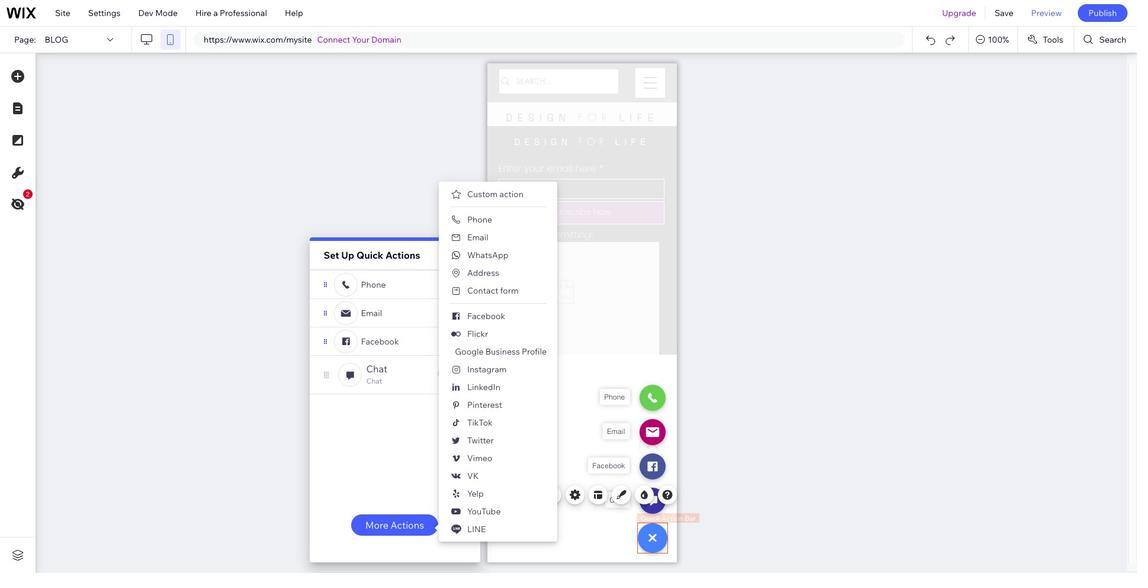 Task type: describe. For each thing, give the bounding box(es) containing it.
1 horizontal spatial set
[[472, 490, 485, 501]]

0 vertical spatial actions
[[386, 249, 420, 261]]

hire
[[196, 8, 212, 18]]

1 chat from the top
[[366, 363, 387, 375]]

domain
[[371, 34, 401, 45]]

google
[[455, 347, 484, 357]]

google business profile
[[455, 347, 547, 357]]

preview
[[1031, 8, 1062, 18]]

twitter
[[467, 435, 494, 446]]

contact form
[[467, 285, 519, 296]]

custom action
[[467, 189, 524, 200]]

settings
[[88, 8, 120, 18]]

connect
[[317, 34, 350, 45]]

tiktok
[[467, 418, 493, 428]]

search
[[1100, 34, 1127, 45]]

0 vertical spatial email
[[467, 232, 488, 243]]

publish
[[1089, 8, 1117, 18]]

dev
[[138, 8, 153, 18]]

https://www.wix.com/mysite
[[204, 34, 312, 45]]

professional
[[220, 8, 267, 18]]

whatsapp
[[467, 250, 509, 261]]

profile
[[522, 347, 547, 357]]

blog
[[45, 34, 68, 45]]

line
[[467, 524, 486, 535]]

yelp
[[467, 489, 484, 499]]

form
[[500, 285, 519, 296]]

publish button
[[1078, 4, 1128, 22]]

search button
[[1075, 27, 1137, 53]]

youtube
[[467, 506, 501, 517]]

0 horizontal spatial set up quick actions
[[324, 249, 420, 261]]

a
[[213, 8, 218, 18]]

actions inside button
[[391, 519, 424, 531]]

linkedin
[[467, 382, 500, 393]]

save button
[[986, 0, 1023, 26]]

chat chat
[[366, 363, 387, 386]]

1 horizontal spatial facebook
[[467, 311, 505, 322]]

flickr
[[467, 329, 488, 339]]

100% button
[[969, 27, 1018, 53]]



Task type: locate. For each thing, give the bounding box(es) containing it.
hire a professional
[[196, 8, 267, 18]]

1 vertical spatial actions
[[525, 490, 554, 501]]

0 horizontal spatial quick
[[357, 249, 383, 261]]

chat
[[366, 363, 387, 375], [366, 377, 382, 386]]

more
[[365, 519, 389, 531]]

up
[[341, 249, 354, 261], [487, 490, 498, 501]]

100%
[[988, 34, 1009, 45]]

0 vertical spatial set
[[324, 249, 339, 261]]

0 vertical spatial chat
[[366, 363, 387, 375]]

1 vertical spatial email
[[361, 308, 382, 318]]

upgrade
[[942, 8, 976, 18]]

0 vertical spatial phone
[[467, 214, 492, 225]]

1 vertical spatial quick
[[500, 490, 523, 501]]

facebook
[[467, 311, 505, 322], [361, 336, 399, 347]]

0 vertical spatial set up quick actions
[[324, 249, 420, 261]]

action
[[500, 189, 524, 200]]

contact
[[467, 285, 498, 296]]

vimeo
[[467, 453, 492, 464]]

1 vertical spatial up
[[487, 490, 498, 501]]

1 horizontal spatial set up quick actions
[[472, 490, 554, 501]]

email
[[467, 232, 488, 243], [361, 308, 382, 318]]

1 vertical spatial set
[[472, 490, 485, 501]]

address
[[467, 268, 499, 278]]

0 horizontal spatial email
[[361, 308, 382, 318]]

https://www.wix.com/mysite connect your domain
[[204, 34, 401, 45]]

1 vertical spatial chat
[[366, 377, 382, 386]]

0 horizontal spatial phone
[[361, 279, 386, 290]]

facebook up flickr
[[467, 311, 505, 322]]

pinterest
[[467, 400, 502, 410]]

1 vertical spatial set up quick actions
[[472, 490, 554, 501]]

quick
[[357, 249, 383, 261], [500, 490, 523, 501]]

phone
[[467, 214, 492, 225], [361, 279, 386, 290]]

2
[[26, 191, 30, 198]]

more actions button
[[351, 515, 438, 536]]

save
[[995, 8, 1014, 18]]

vk
[[467, 471, 479, 482]]

1 horizontal spatial email
[[467, 232, 488, 243]]

facebook up chat chat
[[361, 336, 399, 347]]

dev mode
[[138, 8, 178, 18]]

1 vertical spatial phone
[[361, 279, 386, 290]]

more actions
[[365, 519, 424, 531]]

1 horizontal spatial phone
[[467, 214, 492, 225]]

site
[[55, 8, 70, 18]]

help
[[285, 8, 303, 18]]

1 horizontal spatial up
[[487, 490, 498, 501]]

1 vertical spatial facebook
[[361, 336, 399, 347]]

set up quick actions
[[324, 249, 420, 261], [472, 490, 554, 501]]

2 vertical spatial actions
[[391, 519, 424, 531]]

0 vertical spatial up
[[341, 249, 354, 261]]

preview button
[[1023, 0, 1071, 26]]

0 horizontal spatial up
[[341, 249, 354, 261]]

0 horizontal spatial set
[[324, 249, 339, 261]]

mode
[[155, 8, 178, 18]]

tools button
[[1018, 27, 1074, 53]]

0 horizontal spatial facebook
[[361, 336, 399, 347]]

chat inside chat chat
[[366, 377, 382, 386]]

0 vertical spatial quick
[[357, 249, 383, 261]]

business
[[485, 347, 520, 357]]

0 vertical spatial facebook
[[467, 311, 505, 322]]

2 button
[[5, 190, 33, 217]]

custom
[[467, 189, 498, 200]]

1 horizontal spatial quick
[[500, 490, 523, 501]]

tools
[[1043, 34, 1063, 45]]

2 chat from the top
[[366, 377, 382, 386]]

actions
[[386, 249, 420, 261], [525, 490, 554, 501], [391, 519, 424, 531]]

set
[[324, 249, 339, 261], [472, 490, 485, 501]]

instagram
[[467, 364, 507, 375]]

your
[[352, 34, 370, 45]]



Task type: vqa. For each thing, say whether or not it's contained in the screenshot.
middle Social
no



